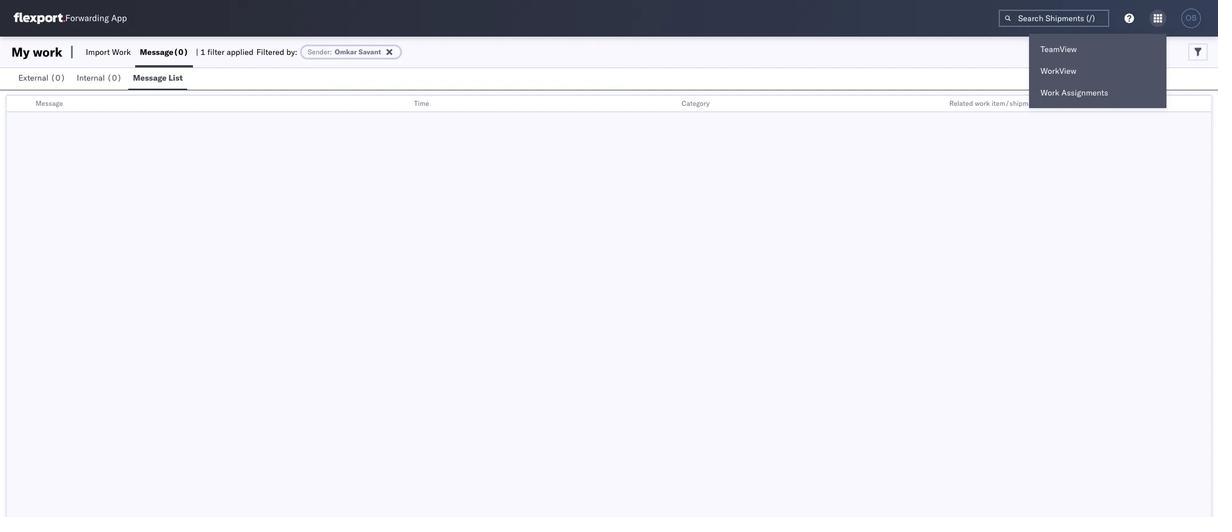 Task type: describe. For each thing, give the bounding box(es) containing it.
os
[[1186, 14, 1197, 22]]

assignments
[[1062, 88, 1108, 98]]

internal (0) button
[[72, 68, 129, 90]]

flexport. image
[[14, 13, 65, 24]]

(0) for external (0)
[[50, 73, 65, 83]]

message (0)
[[140, 47, 188, 57]]

list
[[169, 73, 183, 83]]

item/shipment
[[992, 99, 1039, 108]]

filtered
[[256, 47, 284, 57]]

import work button
[[81, 37, 135, 68]]

omkar
[[335, 48, 357, 56]]

teamview link
[[1029, 38, 1167, 60]]

by:
[[286, 47, 297, 57]]

(0) for internal (0)
[[107, 73, 122, 83]]

workview
[[1041, 66, 1077, 76]]

1
[[200, 47, 205, 57]]

work inside button
[[112, 47, 131, 57]]

2 vertical spatial message
[[36, 99, 63, 108]]

forwarding app link
[[14, 13, 127, 24]]

teamview
[[1041, 44, 1077, 54]]

related
[[949, 99, 973, 108]]

workview link
[[1029, 60, 1167, 82]]

message for list
[[133, 73, 167, 83]]

(0) for message (0)
[[174, 47, 188, 57]]

resize handle column header for message
[[395, 96, 408, 113]]

Search Shipments (/) text field
[[999, 10, 1109, 27]]

message for (0)
[[140, 47, 174, 57]]

time
[[414, 99, 429, 108]]



Task type: vqa. For each thing, say whether or not it's contained in the screenshot.
Message List button
yes



Task type: locate. For each thing, give the bounding box(es) containing it.
work for related
[[975, 99, 990, 108]]

work right import
[[112, 47, 131, 57]]

|
[[196, 47, 198, 57]]

1 vertical spatial work
[[975, 99, 990, 108]]

0 horizontal spatial work
[[112, 47, 131, 57]]

internal (0)
[[77, 73, 122, 83]]

filter
[[207, 47, 225, 57]]

1 horizontal spatial (0)
[[107, 73, 122, 83]]

import work
[[86, 47, 131, 57]]

app
[[111, 13, 127, 24]]

work
[[112, 47, 131, 57], [1041, 88, 1060, 98]]

my work
[[11, 44, 62, 60]]

sender : omkar savant
[[308, 48, 381, 56]]

internal
[[77, 73, 105, 83]]

:
[[330, 48, 332, 56]]

category
[[682, 99, 710, 108]]

1 vertical spatial message
[[133, 73, 167, 83]]

external
[[18, 73, 48, 83]]

0 horizontal spatial (0)
[[50, 73, 65, 83]]

work for my
[[33, 44, 62, 60]]

external (0) button
[[14, 68, 72, 90]]

work right related
[[975, 99, 990, 108]]

os button
[[1178, 5, 1205, 32]]

resize handle column header for category
[[930, 96, 944, 113]]

forwarding
[[65, 13, 109, 24]]

0 vertical spatial work
[[112, 47, 131, 57]]

import
[[86, 47, 110, 57]]

message up the message list
[[140, 47, 174, 57]]

message
[[140, 47, 174, 57], [133, 73, 167, 83], [36, 99, 63, 108]]

work assignments
[[1041, 88, 1108, 98]]

1 horizontal spatial work
[[1041, 88, 1060, 98]]

applied
[[227, 47, 254, 57]]

external (0)
[[18, 73, 65, 83]]

1 vertical spatial work
[[1041, 88, 1060, 98]]

resize handle column header for related work item/shipment
[[1198, 96, 1211, 113]]

2 resize handle column header from the left
[[662, 96, 676, 113]]

0 vertical spatial message
[[140, 47, 174, 57]]

work up external (0)
[[33, 44, 62, 60]]

0 horizontal spatial work
[[33, 44, 62, 60]]

2 horizontal spatial (0)
[[174, 47, 188, 57]]

message list button
[[129, 68, 187, 90]]

4 resize handle column header from the left
[[1198, 96, 1211, 113]]

my
[[11, 44, 30, 60]]

(0) right 'external'
[[50, 73, 65, 83]]

message down external (0) button
[[36, 99, 63, 108]]

forwarding app
[[65, 13, 127, 24]]

work
[[33, 44, 62, 60], [975, 99, 990, 108]]

message left the list
[[133, 73, 167, 83]]

sender
[[308, 48, 330, 56]]

(0)
[[174, 47, 188, 57], [50, 73, 65, 83], [107, 73, 122, 83]]

related work item/shipment
[[949, 99, 1039, 108]]

message inside message list button
[[133, 73, 167, 83]]

(0) right internal
[[107, 73, 122, 83]]

resize handle column header for time
[[662, 96, 676, 113]]

work assignments link
[[1029, 82, 1167, 104]]

message list
[[133, 73, 183, 83]]

3 resize handle column header from the left
[[930, 96, 944, 113]]

1 horizontal spatial work
[[975, 99, 990, 108]]

(0) left the |
[[174, 47, 188, 57]]

work down workview
[[1041, 88, 1060, 98]]

0 vertical spatial work
[[33, 44, 62, 60]]

resize handle column header
[[395, 96, 408, 113], [662, 96, 676, 113], [930, 96, 944, 113], [1198, 96, 1211, 113]]

savant
[[359, 48, 381, 56]]

| 1 filter applied filtered by:
[[196, 47, 297, 57]]

1 resize handle column header from the left
[[395, 96, 408, 113]]



